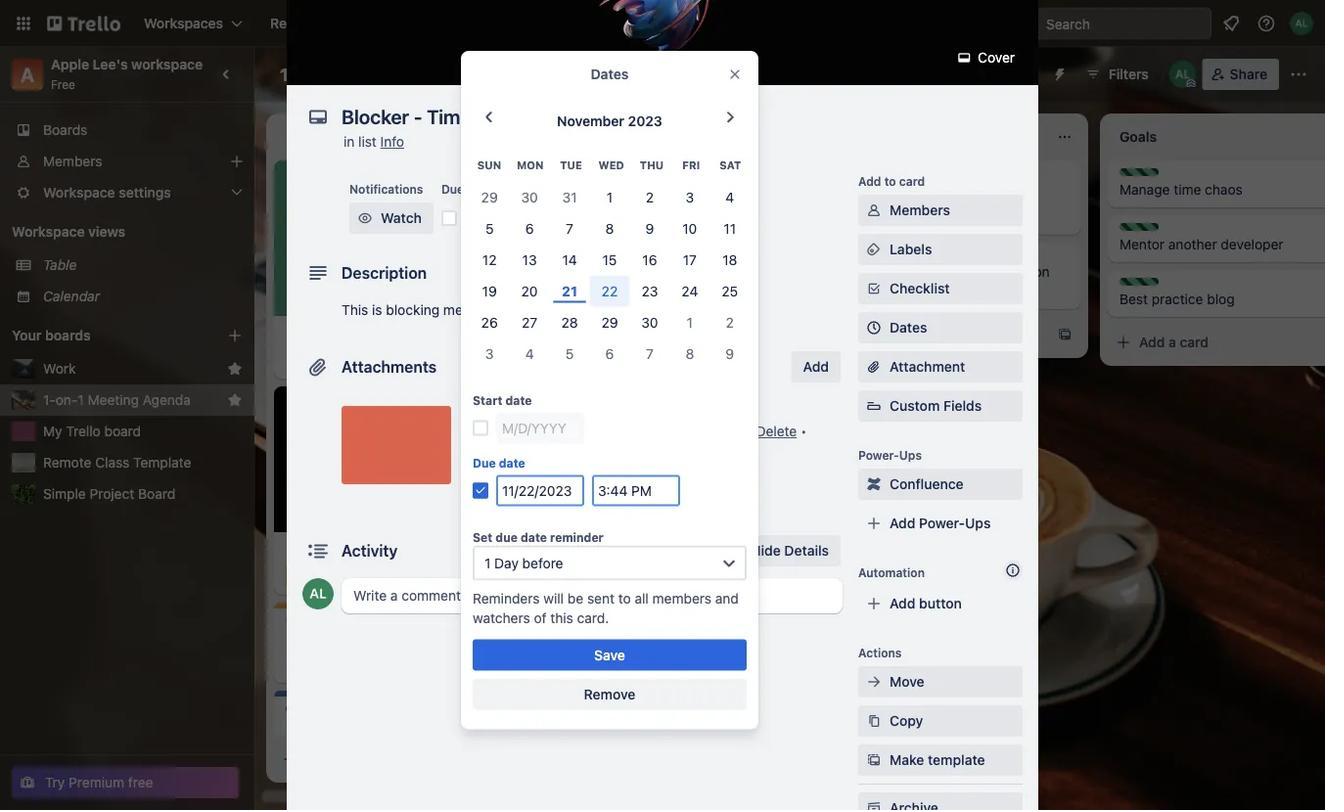 Task type: vqa. For each thing, say whether or not it's contained in the screenshot.
larger
no



Task type: locate. For each thing, give the bounding box(es) containing it.
dates up november 2023
[[591, 66, 629, 82]]

0 vertical spatial 2 button
[[630, 181, 670, 213]]

make left the cover
[[490, 471, 524, 487]]

0 vertical spatial blocker
[[584, 169, 626, 183]]

on- inside text box
[[297, 64, 326, 85]]

5 button up 12
[[470, 213, 510, 244]]

6 button up 13
[[510, 213, 550, 244]]

power- up confluence
[[859, 448, 900, 462]]

i think we can improve velocity if we make some tooling changes. link
[[564, 329, 791, 368]]

1 vertical spatial 22
[[335, 569, 349, 583]]

- left timely at left bottom
[[337, 542, 343, 558]]

0 horizontal spatial 2
[[646, 189, 654, 205]]

6 up 13
[[526, 220, 534, 236]]

1- inside button
[[43, 392, 56, 408]]

17 button
[[670, 244, 710, 275]]

watchers
[[473, 610, 530, 626]]

create from template… image
[[1058, 327, 1073, 343]]

8 down forward?
[[606, 220, 614, 236]]

actions
[[859, 646, 902, 660]]

M/D/YYYY text field
[[496, 413, 585, 444], [496, 475, 585, 507]]

1 vertical spatial pm
[[647, 424, 667, 440]]

if
[[761, 330, 769, 347], [373, 718, 381, 735]]

28 button
[[550, 307, 590, 338]]

0 horizontal spatial on
[[679, 182, 695, 198]]

4 down 27 button
[[526, 345, 534, 362]]

power ups image
[[1017, 67, 1033, 82]]

added may 27, 2018 at 7:42 pm
[[467, 424, 667, 440]]

project
[[90, 486, 134, 502]]

this inside reminders will be sent to all members and watchers of this card.
[[551, 610, 574, 626]]

sm image down power-ups
[[865, 475, 884, 495]]

1 horizontal spatial 7
[[646, 345, 654, 362]]

22 inside button
[[602, 283, 618, 299]]

1 horizontal spatial due
[[473, 457, 496, 470]]

discuss for discuss i've drafted my goals for the next few months. any feedback?
[[584, 244, 628, 258]]

2 button
[[630, 181, 670, 213], [710, 307, 750, 338]]

0 horizontal spatial to
[[318, 326, 331, 342]]

0 horizontal spatial due
[[442, 182, 464, 196]]

sm image down "make template" "link"
[[865, 799, 884, 811]]

27 button
[[510, 307, 550, 338]]

move link
[[859, 667, 1023, 698]]

1 horizontal spatial 6 button
[[590, 338, 630, 369]]

may
[[512, 424, 538, 440]]

the right for
[[721, 256, 742, 272]]

discuss for discuss discuss - suggested topic (#3)
[[306, 618, 350, 632]]

0 vertical spatial 8 button
[[590, 213, 630, 244]]

add a card down practice
[[1140, 334, 1209, 351]]

sm image for make cover
[[467, 469, 487, 489]]

0 vertical spatial 9
[[646, 220, 654, 236]]

add a card
[[862, 327, 931, 343], [1140, 334, 1209, 351]]

30 up tomorrow at 3:44 pm
[[521, 189, 538, 205]]

goal
[[862, 169, 887, 183], [1140, 169, 1166, 183], [1140, 224, 1166, 238], [1140, 279, 1166, 293]]

sm image left 0
[[865, 201, 884, 220]]

0 horizontal spatial power-
[[859, 448, 900, 462]]

sm image for checklist link
[[865, 279, 884, 299]]

0 vertical spatial apple lee (applelee29) image
[[1170, 61, 1197, 88]]

best
[[1120, 291, 1149, 307]]

sm image down actions
[[865, 673, 884, 692]]

make for make cover
[[490, 471, 524, 487]]

to left use
[[318, 326, 331, 342]]

board down template
[[138, 486, 176, 502]]

board
[[593, 66, 632, 82], [138, 486, 176, 502]]

to up 0
[[885, 174, 897, 188]]

delete
[[756, 424, 797, 440]]

1 button down wed
[[590, 181, 630, 213]]

meeting up the in list info
[[338, 64, 407, 85]]

the inside discuss i've drafted my goals for the next few months. any feedback?
[[721, 256, 742, 272]]

your boards with 5 items element
[[12, 324, 198, 348]]

developer
[[1222, 236, 1284, 253]]

goals
[[662, 256, 696, 272]]

free
[[51, 77, 75, 91]]

0 vertical spatial make
[[490, 471, 524, 487]]

29 button up the some
[[590, 307, 630, 338]]

sm image inside checklist link
[[865, 279, 884, 299]]

2 starred icon image from the top
[[227, 393, 243, 408]]

sm image inside move link
[[865, 673, 884, 692]]

1 horizontal spatial 29 button
[[590, 307, 630, 338]]

3 right 0
[[904, 209, 911, 222]]

9 right improve
[[726, 345, 735, 362]]

18
[[723, 251, 738, 268]]

at left 7:42
[[599, 424, 611, 440]]

this down the will
[[551, 610, 574, 626]]

ups up add button button
[[966, 516, 991, 532]]

dates down checklist
[[890, 320, 928, 336]]

0 vertical spatial can
[[745, 182, 768, 198]]

color: green, title: "goal" element
[[842, 168, 887, 183], [1120, 168, 1166, 183], [1120, 223, 1166, 238], [1120, 278, 1166, 293]]

due date down sun
[[442, 182, 493, 196]]

the team is stuck on x, how can we move forward? link
[[564, 180, 791, 219]]

Board name text field
[[270, 59, 485, 90]]

1 vertical spatial members
[[890, 202, 951, 218]]

1 horizontal spatial 9
[[726, 345, 735, 362]]

8 right tooling
[[686, 345, 695, 362]]

0 horizontal spatial if
[[373, 718, 381, 735]]

template
[[133, 455, 191, 471]]

0 vertical spatial 1-
[[280, 64, 297, 85]]

2018
[[564, 424, 595, 440]]

1 horizontal spatial pm
[[647, 424, 667, 440]]

fields
[[944, 398, 982, 414]]

i
[[564, 330, 568, 347]]

6 for bottom 6 button
[[606, 345, 614, 362]]

calendar
[[43, 288, 100, 305]]

1 vertical spatial dates
[[890, 320, 928, 336]]

this right use
[[360, 326, 384, 342]]

discussion
[[392, 542, 459, 558]]

add power-ups
[[890, 516, 991, 532]]

29 up think
[[602, 314, 618, 330]]

1 horizontal spatial 29
[[602, 314, 618, 330]]

0 horizontal spatial 1-on-1 meeting agenda
[[43, 392, 191, 408]]

discuss inside discuss can you please give feedback on the report?
[[862, 252, 906, 265]]

color: orange, title: "discuss" element for if
[[564, 317, 628, 332]]

checklist link
[[859, 273, 1023, 305]]

workspace views
[[12, 224, 125, 240]]

1 horizontal spatial ups
[[966, 516, 991, 532]]

1-
[[280, 64, 297, 85], [43, 392, 56, 408]]

color: blue, title: "fyi" element
[[286, 705, 325, 713]]

0 horizontal spatial members link
[[0, 146, 255, 177]]

goal inside goal mentor another developer
[[1140, 224, 1166, 238]]

discuss for discuss i think we can improve velocity if we make some tooling changes.
[[584, 318, 628, 332]]

1 horizontal spatial blocker
[[584, 169, 626, 183]]

goal for mentor
[[1140, 224, 1166, 238]]

0 vertical spatial m/d/yyyy text field
[[496, 413, 585, 444]]

9 down forward?
[[646, 220, 654, 236]]

2 vertical spatial to
[[619, 590, 631, 606]]

on right feedback
[[1035, 264, 1050, 280]]

save
[[594, 647, 626, 663]]

- inside blocker - timely discussion (#4) link
[[337, 542, 343, 558]]

1 vertical spatial 2 button
[[710, 307, 750, 338]]

6 button right i
[[590, 338, 630, 369]]

discuss inside discuss i've drafted my goals for the next few months. any feedback?
[[584, 244, 628, 258]]

1 horizontal spatial the
[[842, 283, 863, 300]]

12 button
[[470, 244, 510, 275]]

can
[[842, 264, 867, 280]]

if left interested
[[373, 718, 381, 735]]

1 vertical spatial blocker
[[286, 542, 333, 558]]

discuss for discuss can you please give feedback on the report?
[[862, 252, 906, 265]]

None text field
[[332, 99, 978, 134]]

due date up make cover
[[473, 457, 526, 470]]

table
[[43, 257, 77, 273]]

blocker right the tue
[[584, 169, 626, 183]]

before
[[523, 555, 564, 571]]

trello
[[66, 424, 101, 440]]

a
[[891, 327, 899, 343], [1169, 334, 1177, 351]]

2 vertical spatial 3
[[486, 345, 494, 362]]

card up / on the top right of page
[[900, 174, 926, 188]]

1 vertical spatial 29 button
[[590, 307, 630, 338]]

a down practice
[[1169, 334, 1177, 351]]

open information menu image
[[1257, 14, 1277, 33]]

30 button down mon
[[510, 181, 550, 213]]

sm image left power ups icon at right top
[[955, 48, 975, 68]]

1 vertical spatial on
[[1035, 264, 1050, 280]]

1 horizontal spatial is
[[627, 182, 638, 198]]

Write a comment text field
[[342, 579, 843, 614]]

is right this
[[372, 302, 382, 318]]

show menu image
[[1290, 65, 1309, 84]]

2
[[646, 189, 654, 205], [726, 314, 734, 330]]

- right fyi
[[310, 718, 316, 735]]

to for use
[[318, 326, 331, 342]]

9 button up 16
[[630, 213, 670, 244]]

1 vertical spatial 4
[[526, 345, 534, 362]]

best practice blog link
[[1120, 290, 1326, 309]]

4 for the bottom 4 button
[[526, 345, 534, 362]]

1 horizontal spatial make
[[890, 753, 925, 769]]

goal inside the goal best practice blog
[[1140, 279, 1166, 293]]

0 horizontal spatial make
[[490, 471, 524, 487]]

25
[[722, 283, 739, 299]]

27,
[[542, 424, 560, 440]]

share
[[1231, 66, 1268, 82]]

0 vertical spatial 7
[[566, 220, 574, 236]]

0 vertical spatial 6
[[526, 220, 534, 236]]

sm image
[[955, 48, 975, 68], [865, 240, 884, 260], [865, 279, 884, 299], [542, 402, 561, 422], [865, 673, 884, 692], [865, 751, 884, 771], [865, 799, 884, 811]]

1 starred icon image from the top
[[227, 361, 243, 377]]

0 horizontal spatial agenda
[[143, 392, 191, 408]]

can up the some
[[628, 330, 651, 347]]

discuss for discuss
[[905, 169, 949, 183]]

due down added at the bottom left of the page
[[473, 457, 496, 470]]

- for timely
[[337, 542, 343, 558]]

0 vertical spatial 3
[[686, 189, 694, 205]]

5 down 28 button
[[566, 345, 574, 362]]

1
[[326, 64, 334, 85], [607, 189, 613, 205], [687, 314, 693, 330], [337, 353, 342, 366], [78, 392, 84, 408], [485, 555, 491, 571], [409, 569, 415, 583]]

wed
[[599, 159, 625, 172]]

29 up tomorrow
[[481, 189, 498, 205]]

0 horizontal spatial 4 button
[[510, 338, 550, 369]]

sm image left checklist
[[865, 279, 884, 299]]

members down boards
[[43, 153, 102, 169]]

apple lee (applelee29) image
[[1170, 61, 1197, 88], [303, 579, 334, 610]]

0 horizontal spatial 22
[[335, 569, 349, 583]]

1 vertical spatial due
[[622, 212, 645, 225]]

22 down the 'drafted'
[[602, 283, 618, 299]]

0 vertical spatial agenda
[[411, 64, 476, 85]]

0 horizontal spatial on-
[[56, 392, 78, 408]]

goal inside goal manage time chaos
[[1140, 169, 1166, 183]]

1 horizontal spatial at
[[599, 424, 611, 440]]

23
[[642, 283, 658, 299]]

1 button down 24
[[670, 307, 710, 338]]

workspace
[[131, 56, 203, 72]]

color: orange, title: "discuss" element
[[885, 168, 949, 183], [564, 243, 628, 258], [842, 251, 906, 265], [564, 317, 628, 332], [286, 617, 350, 632]]

at left 3:44
[[539, 210, 552, 226]]

1 horizontal spatial on
[[1035, 264, 1050, 280]]

1 horizontal spatial this
[[551, 610, 574, 626]]

1 vertical spatial to
[[318, 326, 331, 342]]

1 vertical spatial members link
[[859, 195, 1023, 226]]

11
[[724, 220, 737, 236]]

sm image down edit link
[[467, 469, 487, 489]]

16
[[643, 251, 658, 268]]

on inside blocker the team is stuck on x, how can we move forward?
[[679, 182, 695, 198]]

sm image for members
[[865, 201, 884, 220]]

sm image inside watch button
[[355, 209, 375, 228]]

cover
[[528, 471, 563, 487]]

details
[[785, 543, 829, 559]]

6
[[526, 220, 534, 236], [606, 345, 614, 362]]

sm image for confluence
[[865, 475, 884, 495]]

0 vertical spatial the
[[721, 256, 742, 272]]

- inside fyi - discuss if interested (#6) link
[[310, 718, 316, 735]]

fyi
[[286, 718, 306, 735]]

custom
[[890, 398, 940, 414]]

1 vertical spatial -
[[339, 630, 345, 646]]

3 down 26 button
[[486, 345, 494, 362]]

add a card button down best practice blog link
[[1109, 327, 1326, 358]]

22 right nov
[[335, 569, 349, 583]]

board up november 2023
[[593, 66, 632, 82]]

0 vertical spatial 30 button
[[510, 181, 550, 213]]

6 for the topmost 6 button
[[526, 220, 534, 236]]

3 button up 10
[[670, 181, 710, 213]]

to left all
[[619, 590, 631, 606]]

2 up due soon
[[646, 189, 654, 205]]

0 vertical spatial 4
[[726, 189, 735, 205]]

0 vertical spatial 2
[[646, 189, 654, 205]]

sm image inside labels link
[[865, 240, 884, 260]]

sm image left watch
[[355, 209, 375, 228]]

1 horizontal spatial to
[[619, 590, 631, 606]]

1 horizontal spatial board
[[593, 66, 632, 82]]

board down blocking
[[387, 326, 424, 342]]

meeting inside button
[[88, 392, 139, 408]]

2 horizontal spatial due
[[622, 212, 645, 225]]

we right the velocity
[[773, 330, 791, 347]]

4 right x,
[[726, 189, 735, 205]]

add a card button up attachment button
[[830, 319, 1050, 351]]

back to home image
[[47, 8, 120, 39]]

Add time text field
[[592, 475, 681, 507]]

0
[[893, 209, 900, 222]]

blocker up nov 22 checkbox
[[286, 542, 333, 558]]

0 vertical spatial power-
[[859, 448, 900, 462]]

sm image up 27,
[[542, 402, 561, 422]]

manage
[[1120, 182, 1171, 198]]

3 button down 26
[[470, 338, 510, 369]]

30 down 23 button
[[642, 314, 659, 330]]

members down new training program at the right
[[890, 202, 951, 218]]

28
[[562, 314, 578, 330]]

1 vertical spatial 30 button
[[630, 307, 670, 338]]

date down sun
[[467, 182, 493, 196]]

1 horizontal spatial add a card
[[1140, 334, 1209, 351]]

1-on-1 meeting agenda down work button
[[43, 392, 191, 408]]

the down can
[[842, 283, 863, 300]]

discuss inside 'discuss i think we can improve velocity if we make some tooling changes.'
[[584, 318, 628, 332]]

7 down move
[[566, 220, 574, 236]]

labels
[[890, 241, 933, 258]]

date up before
[[521, 531, 547, 545]]

0 horizontal spatial this
[[360, 326, 384, 342]]

0 horizontal spatial 4
[[526, 345, 534, 362]]

4
[[726, 189, 735, 205], [526, 345, 534, 362]]

5 button down 28
[[550, 338, 590, 369]]

30 button down '23' on the top
[[630, 307, 670, 338]]

1 horizontal spatial 5
[[566, 345, 574, 362]]

1 horizontal spatial 6
[[606, 345, 614, 362]]

- left the 'suggested'
[[339, 630, 345, 646]]

sm image inside members link
[[865, 201, 884, 220]]

discuss
[[905, 169, 949, 183], [584, 244, 628, 258], [862, 252, 906, 265], [584, 318, 628, 332], [306, 618, 350, 632], [286, 630, 335, 646], [320, 718, 369, 735]]

blocker for -
[[286, 542, 333, 558]]

can right how
[[745, 182, 768, 198]]

1 vertical spatial meeting
[[88, 392, 139, 408]]

sm image left make template
[[865, 751, 884, 771]]

make down copy
[[890, 753, 925, 769]]

sm image inside copy link
[[865, 712, 884, 732]]

discuss can you please give feedback on the report?
[[842, 252, 1050, 300]]

sm image inside "make template" "link"
[[865, 751, 884, 771]]

color: green, title: "goal" element for best
[[1120, 278, 1166, 293]]

copy link
[[859, 706, 1023, 737]]

1 vertical spatial 6 button
[[590, 338, 630, 369]]

0 horizontal spatial 3 button
[[470, 338, 510, 369]]

blocker the team is stuck on x, how can we move forward?
[[564, 169, 790, 217]]

sm image
[[865, 201, 884, 220], [355, 209, 375, 228], [467, 469, 487, 489], [865, 475, 884, 495], [865, 712, 884, 732]]

3 left x,
[[686, 189, 694, 205]]

button
[[920, 596, 962, 612]]

create button
[[568, 8, 635, 39]]

due soon
[[622, 212, 675, 225]]

1 vertical spatial starred icon image
[[227, 393, 243, 408]]

and
[[716, 590, 739, 606]]

1 vertical spatial power-
[[920, 516, 966, 532]]

can inside 'discuss i think we can improve velocity if we make some tooling changes.'
[[628, 330, 651, 347]]

on left x,
[[679, 182, 695, 198]]

5 up 12
[[486, 220, 494, 236]]

notifications
[[350, 182, 423, 196]]

7
[[566, 220, 574, 236], [646, 345, 654, 362]]

due left soon
[[622, 212, 645, 225]]

3:44
[[555, 210, 586, 226]]

board up remote class template
[[104, 424, 141, 440]]

1 horizontal spatial 8
[[686, 345, 695, 362]]

power-ups
[[859, 448, 922, 462]]

0 vertical spatial 8
[[606, 220, 614, 236]]

is inside blocker the team is stuck on x, how can we move forward?
[[627, 182, 638, 198]]

0 horizontal spatial board
[[104, 424, 141, 440]]

checklist
[[890, 281, 950, 297]]

ups up confluence
[[900, 448, 922, 462]]

1 m/d/yyyy text field from the top
[[496, 413, 585, 444]]

7 right the some
[[646, 345, 654, 362]]

date right start
[[506, 394, 532, 408]]

2 up the velocity
[[726, 314, 734, 330]]

use
[[334, 326, 357, 342]]

cover
[[975, 49, 1015, 66]]

add
[[859, 174, 882, 188], [862, 327, 888, 343], [1140, 334, 1166, 351], [804, 359, 829, 375], [890, 516, 916, 532], [890, 596, 916, 612]]

power- down confluence
[[920, 516, 966, 532]]

add a card down report?
[[862, 327, 931, 343]]

1 vertical spatial 8 button
[[670, 338, 710, 369]]

starred icon image
[[227, 361, 243, 377], [227, 393, 243, 408]]

20
[[522, 283, 538, 299]]

1 vertical spatial at
[[599, 424, 611, 440]]

sm image up you
[[865, 240, 884, 260]]

1 vertical spatial agenda
[[143, 392, 191, 408]]

1 inside button
[[78, 392, 84, 408]]

nov 22
[[309, 569, 349, 583]]

1 vertical spatial is
[[372, 302, 382, 318]]

make cover
[[490, 471, 563, 487]]

agenda inside button
[[143, 392, 191, 408]]

Mark due date as complete checkbox
[[442, 211, 457, 226]]

starred icon image for work
[[227, 361, 243, 377]]

4 button up 11
[[710, 181, 750, 213]]

0 vertical spatial members link
[[0, 146, 255, 177]]

sm image for "make template" "link"
[[865, 751, 884, 771]]

2 horizontal spatial to
[[885, 174, 897, 188]]

reminder
[[550, 531, 604, 545]]

1 vertical spatial 3
[[904, 209, 911, 222]]

sat
[[720, 159, 742, 172]]

sm image inside cover link
[[955, 48, 975, 68]]

meeting down work button
[[88, 392, 139, 408]]

25 button
[[710, 275, 750, 307]]

meeting
[[338, 64, 407, 85], [88, 392, 139, 408]]

0 vertical spatial 5 button
[[470, 213, 510, 244]]

Nov 22 checkbox
[[286, 564, 355, 588]]

goal best practice blog
[[1120, 279, 1235, 307]]

sm image left copy
[[865, 712, 884, 732]]

sm image for move link
[[865, 673, 884, 692]]

make inside "link"
[[890, 753, 925, 769]]

blocker inside blocker the team is stuck on x, how can we move forward?
[[584, 169, 626, 183]]

sm image for cover link
[[955, 48, 975, 68]]



Task type: describe. For each thing, give the bounding box(es) containing it.
automation image
[[1045, 59, 1072, 86]]

to inside reminders will be sent to all members and watchers of this card.
[[619, 590, 631, 606]]

1 horizontal spatial 9 button
[[710, 338, 750, 369]]

1 horizontal spatial members
[[890, 202, 951, 218]]

remove
[[584, 686, 636, 702]]

card up attachment
[[902, 327, 931, 343]]

0 horizontal spatial 3
[[486, 345, 494, 362]]

remote class template
[[43, 455, 191, 471]]

18 button
[[710, 244, 750, 275]]

add button
[[890, 596, 962, 612]]

stuck
[[641, 182, 676, 198]]

0 vertical spatial 7 button
[[550, 213, 590, 244]]

me/us.
[[444, 302, 486, 318]]

simple project board link
[[43, 485, 243, 504]]

due date for notifications
[[442, 182, 493, 196]]

can inside blocker the team is stuck on x, how can we move forward?
[[745, 182, 768, 198]]

sm image for copy
[[865, 712, 884, 732]]

edit link
[[467, 443, 491, 459]]

forward?
[[602, 201, 657, 217]]

1 horizontal spatial 7 button
[[630, 338, 670, 369]]

how to use this board
[[286, 326, 424, 342]]

0 vertical spatial this
[[360, 326, 384, 342]]

24 button
[[670, 275, 710, 307]]

24
[[682, 283, 699, 299]]

table link
[[43, 256, 243, 275]]

calendar link
[[43, 287, 243, 307]]

to for card
[[885, 174, 897, 188]]

try premium free button
[[12, 768, 239, 799]]

color: orange, title: "discuss" element for the
[[842, 251, 906, 265]]

next month image
[[719, 106, 743, 129]]

10
[[683, 220, 698, 236]]

0 horizontal spatial add a card button
[[830, 319, 1050, 351]]

be
[[568, 590, 584, 606]]

move
[[890, 674, 925, 690]]

dates inside dates button
[[890, 320, 928, 336]]

blocker for the
[[584, 169, 626, 183]]

color: red, title: "blocker" element
[[564, 168, 626, 183]]

tooling
[[640, 350, 683, 366]]

0 horizontal spatial 9
[[646, 220, 654, 236]]

color: green, title: "goal" element for manage
[[1120, 168, 1166, 183]]

date up make cover
[[499, 457, 526, 470]]

sm image for labels link
[[865, 240, 884, 260]]

set
[[473, 531, 493, 545]]

7 for the rightmost the 7 button
[[646, 345, 654, 362]]

due
[[496, 531, 518, 545]]

0 vertical spatial 5
[[486, 220, 494, 236]]

added
[[467, 424, 508, 440]]

color: orange, title: "discuss" element for next
[[564, 243, 628, 258]]

new training program
[[842, 182, 979, 198]]

0 horizontal spatial 30
[[521, 189, 538, 205]]

1- inside text box
[[280, 64, 297, 85]]

4 for the top 4 button
[[726, 189, 735, 205]]

0 vertical spatial 4 button
[[710, 181, 750, 213]]

0 horizontal spatial 29 button
[[470, 181, 510, 213]]

0 vertical spatial 3 button
[[670, 181, 710, 213]]

1 vertical spatial 30
[[642, 314, 659, 330]]

0 vertical spatial ups
[[900, 448, 922, 462]]

boards link
[[0, 115, 255, 146]]

manage time chaos link
[[1120, 180, 1326, 200]]

1 vertical spatial 9
[[726, 345, 735, 362]]

1 horizontal spatial members link
[[859, 195, 1023, 226]]

we up the some
[[606, 330, 624, 347]]

we inside blocker the team is stuck on x, how can we move forward?
[[772, 182, 790, 198]]

1 vertical spatial 1 button
[[670, 307, 710, 338]]

1 vertical spatial 5
[[566, 345, 574, 362]]

31 button
[[550, 181, 590, 213]]

1 horizontal spatial power-
[[920, 516, 966, 532]]

goal for manage
[[1140, 169, 1166, 183]]

few
[[564, 276, 587, 292]]

0 horizontal spatial a
[[891, 327, 899, 343]]

this
[[342, 302, 368, 318]]

start
[[473, 394, 503, 408]]

lee's
[[93, 56, 128, 72]]

0 vertical spatial 6 button
[[510, 213, 550, 244]]

1 vertical spatial board
[[104, 424, 141, 440]]

save button
[[473, 640, 747, 671]]

1 inside text box
[[326, 64, 334, 85]]

fyi - discuss if interested (#6)
[[286, 718, 479, 735]]

0 vertical spatial dates
[[591, 66, 629, 82]]

a link
[[12, 59, 43, 90]]

for
[[700, 256, 718, 272]]

2 for 2 button to the right
[[726, 314, 734, 330]]

of
[[534, 610, 547, 626]]

apple lee's workspace free
[[51, 56, 203, 91]]

make cover link
[[467, 469, 563, 489]]

0 horizontal spatial 29
[[481, 189, 498, 205]]

any
[[645, 276, 669, 292]]

primary element
[[0, 0, 1326, 47]]

due date for start date
[[473, 457, 526, 470]]

27
[[522, 314, 538, 330]]

add button button
[[859, 589, 1023, 620]]

Search field
[[1040, 9, 1211, 38]]

delete edit
[[467, 424, 797, 459]]

goal for best
[[1140, 279, 1166, 293]]

1 day before
[[485, 555, 564, 571]]

november 2023
[[557, 113, 663, 129]]

fyi - discuss if interested (#6) link
[[286, 717, 505, 736]]

2 m/d/yyyy text field from the top
[[496, 475, 585, 507]]

0 vertical spatial board
[[387, 326, 424, 342]]

premium
[[69, 775, 125, 791]]

22 inside checkbox
[[335, 569, 349, 583]]

feedback
[[972, 264, 1031, 280]]

due for start date
[[473, 457, 496, 470]]

board inside board link
[[593, 66, 632, 82]]

blog
[[1208, 291, 1235, 307]]

simple
[[43, 486, 86, 502]]

1-on-1 meeting agenda inside text box
[[280, 64, 476, 85]]

31
[[563, 189, 577, 205]]

new training program link
[[842, 180, 1069, 200]]

agenda inside text box
[[411, 64, 476, 85]]

14
[[563, 251, 577, 268]]

custom fields button
[[859, 397, 1023, 416]]

board link
[[560, 59, 643, 90]]

0 horizontal spatial 5 button
[[470, 213, 510, 244]]

make for make template
[[890, 753, 925, 769]]

due for notifications
[[442, 182, 464, 196]]

remote class template link
[[43, 453, 243, 473]]

day
[[495, 555, 519, 571]]

meeting inside text box
[[338, 64, 407, 85]]

add power-ups link
[[859, 508, 1023, 540]]

7:42
[[615, 424, 643, 440]]

0 vertical spatial at
[[539, 210, 552, 226]]

- for discuss
[[310, 718, 316, 735]]

0 vertical spatial 1 button
[[590, 181, 630, 213]]

close popover image
[[728, 67, 743, 82]]

0 horizontal spatial add a card
[[862, 327, 931, 343]]

0 horizontal spatial 2 button
[[630, 181, 670, 213]]

0 vertical spatial pm
[[590, 210, 610, 226]]

if inside 'discuss i think we can improve velocity if we make some tooling changes.'
[[761, 330, 769, 347]]

add button
[[792, 352, 841, 383]]

discuss discuss - suggested topic (#3)
[[286, 618, 483, 646]]

1 vertical spatial 4 button
[[510, 338, 550, 369]]

0 notifications image
[[1220, 12, 1244, 35]]

watch button
[[350, 203, 434, 234]]

- inside discuss discuss - suggested topic (#3)
[[339, 630, 345, 646]]

card down practice
[[1181, 334, 1209, 351]]

0 horizontal spatial is
[[372, 302, 382, 318]]

nov
[[309, 569, 331, 583]]

1 vertical spatial apple lee (applelee29) image
[[303, 579, 334, 610]]

1 vertical spatial 5 button
[[550, 338, 590, 369]]

reminders
[[473, 590, 540, 606]]

0 horizontal spatial 9 button
[[630, 213, 670, 244]]

the inside discuss can you please give feedback on the report?
[[842, 283, 863, 300]]

sm image for watch
[[355, 209, 375, 228]]

search image
[[1024, 16, 1040, 31]]

last month image
[[478, 106, 501, 129]]

work
[[43, 361, 76, 377]]

views
[[88, 224, 125, 240]]

1 horizontal spatial add a card button
[[1109, 327, 1326, 358]]

discuss - suggested topic (#3) link
[[286, 629, 505, 648]]

1 horizontal spatial 2 button
[[710, 307, 750, 338]]

10 button
[[670, 213, 710, 244]]

dates button
[[859, 312, 1023, 344]]

0 horizontal spatial 8
[[606, 220, 614, 236]]

tue
[[560, 159, 582, 172]]

i've
[[564, 256, 586, 272]]

7 for the topmost the 7 button
[[566, 220, 574, 236]]

add board image
[[227, 328, 243, 344]]

0 horizontal spatial members
[[43, 153, 102, 169]]

11 button
[[710, 213, 750, 244]]

0 horizontal spatial 30 button
[[510, 181, 550, 213]]

on- inside button
[[56, 392, 78, 408]]

boards
[[45, 328, 91, 344]]

1-on-1 meeting agenda button
[[43, 391, 219, 410]]

14 button
[[550, 244, 590, 275]]

on inside discuss can you please give feedback on the report?
[[1035, 264, 1050, 280]]

1 horizontal spatial a
[[1169, 334, 1177, 351]]

card.
[[577, 610, 609, 626]]

discuss inside fyi - discuss if interested (#6) link
[[320, 718, 369, 735]]

activity
[[342, 542, 398, 561]]

2 horizontal spatial 3
[[904, 209, 911, 222]]

i've drafted my goals for the next few months. any feedback? link
[[564, 255, 791, 294]]

program
[[925, 182, 979, 198]]

board inside the simple project board link
[[138, 486, 176, 502]]

free
[[128, 775, 153, 791]]

(#4)
[[463, 542, 490, 558]]

make template
[[890, 753, 986, 769]]

0 horizontal spatial 8 button
[[590, 213, 630, 244]]

apple lee (applelee29) image
[[1291, 12, 1314, 35]]

color: green, title: "goal" element for mentor
[[1120, 223, 1166, 238]]

1-on-1 meeting agenda inside button
[[43, 392, 191, 408]]

give
[[942, 264, 969, 280]]

drafted
[[590, 256, 636, 272]]

starred icon image for 1-on-1 meeting agenda
[[227, 393, 243, 408]]

2023
[[628, 113, 663, 129]]

interested
[[385, 718, 448, 735]]

2 for the leftmost 2 button
[[646, 189, 654, 205]]



